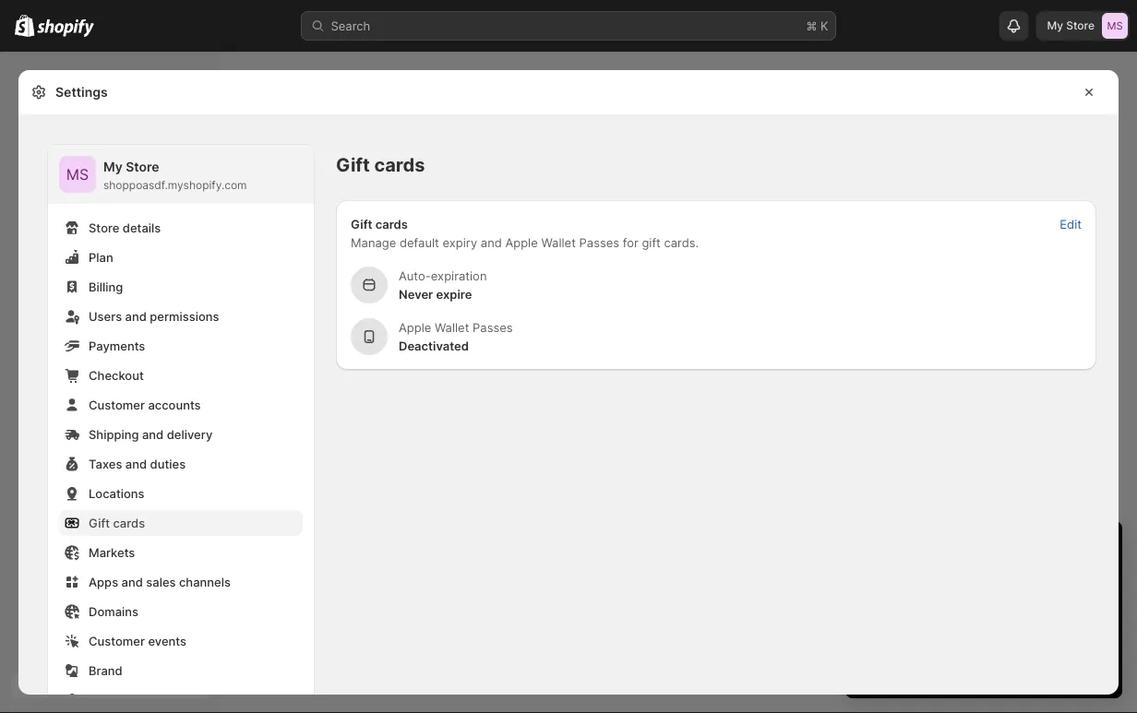 Task type: locate. For each thing, give the bounding box(es) containing it.
gift
[[336, 154, 370, 176], [351, 217, 372, 231], [89, 516, 110, 530]]

1 horizontal spatial wallet
[[541, 235, 576, 250]]

brand
[[89, 664, 123, 678]]

cards up default
[[374, 154, 425, 176]]

customer events link
[[59, 629, 303, 654]]

0 vertical spatial my
[[1047, 19, 1063, 32]]

taxes and duties
[[89, 457, 186, 471]]

notifications link
[[59, 688, 303, 714]]

0 vertical spatial customer
[[89, 398, 145, 412]]

gift cards inside "link"
[[89, 516, 145, 530]]

dialog
[[1126, 53, 1137, 714]]

notifications
[[89, 693, 162, 708]]

customer accounts link
[[59, 392, 303, 418]]

1 horizontal spatial store
[[126, 159, 159, 175]]

delivery
[[167, 427, 213, 442]]

2 vertical spatial gift
[[89, 516, 110, 530]]

shipping and delivery link
[[59, 422, 303, 448]]

shop settings menu element
[[48, 145, 314, 714]]

my for my store shoppoasdf.myshopify.com
[[103, 159, 123, 175]]

customer down domains
[[89, 634, 145, 648]]

my store image
[[1102, 13, 1128, 39]]

users
[[89, 309, 122, 324]]

my left my store image
[[1047, 19, 1063, 32]]

locations link
[[59, 481, 303, 507]]

2 vertical spatial store
[[89, 221, 119, 235]]

users and permissions
[[89, 309, 219, 324]]

0 vertical spatial apple
[[505, 235, 538, 250]]

store inside my store shoppoasdf.myshopify.com
[[126, 159, 159, 175]]

0 vertical spatial wallet
[[541, 235, 576, 250]]

store up shoppoasdf.myshopify.com
[[126, 159, 159, 175]]

customer accounts
[[89, 398, 201, 412]]

passes left for
[[579, 235, 619, 250]]

wallet
[[541, 235, 576, 250], [435, 320, 469, 335]]

taxes and duties link
[[59, 451, 303, 477]]

passes
[[579, 235, 619, 250], [473, 320, 513, 335]]

events
[[148, 634, 186, 648]]

0 horizontal spatial store
[[89, 221, 119, 235]]

1 vertical spatial apple
[[399, 320, 431, 335]]

2 horizontal spatial store
[[1066, 19, 1095, 32]]

apple
[[505, 235, 538, 250], [399, 320, 431, 335]]

expire
[[436, 287, 472, 301]]

1 vertical spatial store
[[126, 159, 159, 175]]

apple up deactivated
[[399, 320, 431, 335]]

and for permissions
[[125, 309, 147, 324]]

0 vertical spatial store
[[1066, 19, 1095, 32]]

and down customer accounts
[[142, 427, 164, 442]]

customer inside customer accounts link
[[89, 398, 145, 412]]

cards up the manage on the left top of page
[[375, 217, 408, 231]]

edit
[[1060, 217, 1082, 231]]

0 horizontal spatial shopify image
[[15, 14, 34, 37]]

1 horizontal spatial my
[[1047, 19, 1063, 32]]

settings dialog
[[18, 70, 1119, 714]]

accounts
[[148, 398, 201, 412]]

0 horizontal spatial wallet
[[435, 320, 469, 335]]

cards inside gift cards "link"
[[113, 516, 145, 530]]

my store shoppoasdf.myshopify.com
[[103, 159, 247, 192]]

auto-
[[399, 269, 431, 283]]

markets link
[[59, 540, 303, 566]]

my right ms button
[[103, 159, 123, 175]]

customer for customer events
[[89, 634, 145, 648]]

and
[[481, 235, 502, 250], [125, 309, 147, 324], [142, 427, 164, 442], [125, 457, 147, 471], [121, 575, 143, 589]]

passes down expiration at left
[[473, 320, 513, 335]]

0 vertical spatial cards
[[374, 154, 425, 176]]

my
[[1047, 19, 1063, 32], [103, 159, 123, 175]]

my for my store
[[1047, 19, 1063, 32]]

0 horizontal spatial apple
[[399, 320, 431, 335]]

passes inside apple wallet passes deactivated
[[473, 320, 513, 335]]

my store
[[1047, 19, 1095, 32]]

2 vertical spatial cards
[[113, 516, 145, 530]]

1 vertical spatial my
[[103, 159, 123, 175]]

never
[[399, 287, 433, 301]]

customer down checkout
[[89, 398, 145, 412]]

1 vertical spatial customer
[[89, 634, 145, 648]]

1 vertical spatial gift
[[351, 217, 372, 231]]

auto-expiration never expire
[[399, 269, 487, 301]]

apps
[[89, 575, 118, 589]]

wallet left for
[[541, 235, 576, 250]]

0 vertical spatial passes
[[579, 235, 619, 250]]

expiry
[[443, 235, 477, 250]]

for
[[623, 235, 639, 250]]

my inside my store shoppoasdf.myshopify.com
[[103, 159, 123, 175]]

and right apps
[[121, 575, 143, 589]]

and inside "link"
[[142, 427, 164, 442]]

plan link
[[59, 245, 303, 270]]

store up "plan"
[[89, 221, 119, 235]]

cards down locations
[[113, 516, 145, 530]]

customer inside customer events link
[[89, 634, 145, 648]]

apple right expiry
[[505, 235, 538, 250]]

1 customer from the top
[[89, 398, 145, 412]]

settings
[[55, 84, 108, 100]]

and right users
[[125, 309, 147, 324]]

2 vertical spatial gift cards
[[89, 516, 145, 530]]

gift cards
[[336, 154, 425, 176], [351, 217, 408, 231], [89, 516, 145, 530]]

customer
[[89, 398, 145, 412], [89, 634, 145, 648]]

1 vertical spatial gift cards
[[351, 217, 408, 231]]

shopify image
[[15, 14, 34, 37], [37, 19, 94, 37]]

1 vertical spatial wallet
[[435, 320, 469, 335]]

cards
[[374, 154, 425, 176], [375, 217, 408, 231], [113, 516, 145, 530]]

1 vertical spatial passes
[[473, 320, 513, 335]]

2 customer from the top
[[89, 634, 145, 648]]

and right taxes
[[125, 457, 147, 471]]

store left my store image
[[1066, 19, 1095, 32]]

3 days left in your trial element
[[846, 570, 1122, 699]]

taxes
[[89, 457, 122, 471]]

0 horizontal spatial my
[[103, 159, 123, 175]]

1 horizontal spatial passes
[[579, 235, 619, 250]]

apps and sales channels link
[[59, 570, 303, 595]]

store
[[1066, 19, 1095, 32], [126, 159, 159, 175], [89, 221, 119, 235]]

0 horizontal spatial passes
[[473, 320, 513, 335]]

duties
[[150, 457, 186, 471]]

wallet up deactivated
[[435, 320, 469, 335]]



Task type: describe. For each thing, give the bounding box(es) containing it.
gift
[[642, 235, 661, 250]]

wallet inside apple wallet passes deactivated
[[435, 320, 469, 335]]

domains
[[89, 605, 139, 619]]

0 vertical spatial gift cards
[[336, 154, 425, 176]]

channels
[[179, 575, 231, 589]]

1 horizontal spatial shopify image
[[37, 19, 94, 37]]

default
[[400, 235, 439, 250]]

store for my store
[[1066, 19, 1095, 32]]

1 horizontal spatial apple
[[505, 235, 538, 250]]

1 vertical spatial cards
[[375, 217, 408, 231]]

⌘ k
[[806, 18, 828, 33]]

permissions
[[150, 309, 219, 324]]

payments
[[89, 339, 145, 353]]

store for my store shoppoasdf.myshopify.com
[[126, 159, 159, 175]]

markets
[[89, 546, 135, 560]]

apple inside apple wallet passes deactivated
[[399, 320, 431, 335]]

my store image
[[59, 156, 96, 193]]

manage default expiry and apple wallet passes for gift cards.
[[351, 235, 699, 250]]

k
[[821, 18, 828, 33]]

shipping
[[89, 427, 139, 442]]

locations
[[89, 486, 145, 501]]

billing link
[[59, 274, 303, 300]]

expiration
[[431, 269, 487, 283]]

customer events
[[89, 634, 186, 648]]

sales
[[146, 575, 176, 589]]

and for sales
[[121, 575, 143, 589]]

gift cards link
[[59, 510, 303, 536]]

payments link
[[59, 333, 303, 359]]

users and permissions link
[[59, 304, 303, 330]]

cards.
[[664, 235, 699, 250]]

and right expiry
[[481, 235, 502, 250]]

customer for customer accounts
[[89, 398, 145, 412]]

brand link
[[59, 658, 303, 684]]

apple wallet passes deactivated
[[399, 320, 513, 353]]

store details
[[89, 221, 161, 235]]

domains link
[[59, 599, 303, 625]]

apps and sales channels
[[89, 575, 231, 589]]

⌘
[[806, 18, 817, 33]]

and for duties
[[125, 457, 147, 471]]

checkout
[[89, 368, 144, 383]]

edit button
[[1049, 211, 1093, 237]]

deactivated
[[399, 339, 469, 353]]

gift inside "link"
[[89, 516, 110, 530]]

store inside store details link
[[89, 221, 119, 235]]

checkout link
[[59, 363, 303, 389]]

search
[[331, 18, 370, 33]]

store details link
[[59, 215, 303, 241]]

plan
[[89, 250, 113, 264]]

manage
[[351, 235, 396, 250]]

ms button
[[59, 156, 96, 193]]

billing
[[89, 280, 123, 294]]

0 vertical spatial gift
[[336, 154, 370, 176]]

and for delivery
[[142, 427, 164, 442]]

shipping and delivery
[[89, 427, 213, 442]]

shoppoasdf.myshopify.com
[[103, 179, 247, 192]]

details
[[123, 221, 161, 235]]



Task type: vqa. For each thing, say whether or not it's contained in the screenshot.
Auto-
yes



